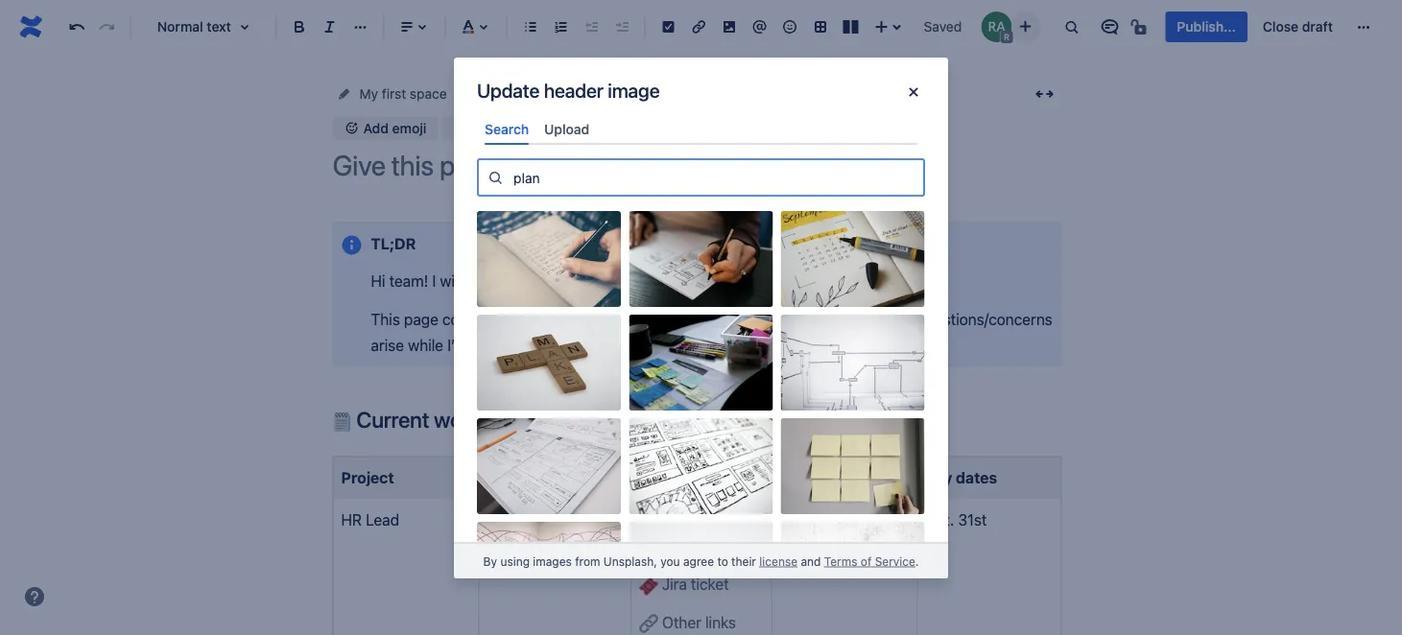 Task type: locate. For each thing, give the bounding box(es) containing it.
dates
[[956, 469, 998, 487]]

from right the office
[[575, 272, 607, 290]]

1 vertical spatial header
[[501, 120, 546, 136]]

0 horizontal spatial and
[[605, 310, 630, 328]]

my first space link up upload
[[543, 83, 630, 106]]

tab list
[[477, 113, 925, 145]]

this page contains key resources and contacts for my current work in case any questions/concerns arise while i'm away.
[[371, 310, 1057, 354]]

1 horizontal spatial my
[[543, 86, 561, 102]]

add
[[473, 120, 498, 136]]

hi
[[371, 272, 385, 290]]

my first space up upload
[[543, 86, 630, 102]]

of right out on the top left of page
[[514, 272, 528, 290]]

emoji image
[[779, 15, 802, 38]]

image for add header image
[[549, 120, 588, 136]]

first up upload
[[565, 86, 589, 102]]

0 horizontal spatial my first space
[[360, 86, 447, 102]]

agree
[[683, 555, 714, 568]]

0 vertical spatial image
[[608, 79, 660, 101]]

work left in
[[800, 310, 833, 328]]

1 vertical spatial work
[[434, 407, 481, 433]]

Give this page a title text field
[[333, 150, 1062, 181]]

my first space link
[[360, 83, 447, 106], [543, 83, 630, 106]]

close draft
[[1263, 19, 1333, 35]]

away.
[[472, 336, 510, 354]]

my up upload
[[543, 86, 561, 102]]

image down indent tab 'icon'
[[608, 79, 660, 101]]

i
[[432, 272, 436, 290]]

header inside dialog
[[544, 79, 604, 101]]

0 horizontal spatial my first space link
[[360, 83, 447, 106]]

mention image
[[748, 15, 771, 38]]

image
[[608, 79, 660, 101], [549, 120, 588, 136]]

0 horizontal spatial first
[[382, 86, 406, 102]]

update
[[477, 79, 540, 101]]

1 horizontal spatial first
[[565, 86, 589, 102]]

and left terms
[[801, 555, 821, 568]]

0 horizontal spatial of
[[514, 272, 528, 290]]

content
[[470, 86, 520, 102]]

space down indent tab 'icon'
[[593, 86, 630, 102]]

1 vertical spatial and
[[801, 555, 821, 568]]

0 horizontal spatial my
[[360, 86, 378, 102]]

of right terms
[[861, 555, 872, 568]]

key
[[505, 310, 529, 328]]

image down update header image
[[549, 120, 588, 136]]

2 space from the left
[[593, 86, 630, 102]]

header
[[544, 79, 604, 101], [501, 120, 546, 136]]

1 horizontal spatial work
[[800, 310, 833, 328]]

make page full-width image
[[1033, 83, 1056, 106]]

1 vertical spatial to
[[717, 555, 728, 568]]

my first space
[[360, 86, 447, 102], [543, 86, 630, 102]]

of inside the update header image dialog
[[861, 555, 872, 568]]

1 horizontal spatial to
[[747, 272, 769, 290]]

1 first from the left
[[382, 86, 406, 102]]

:page_facing_up: image
[[639, 513, 658, 532], [639, 513, 658, 532]]

my right move this page icon
[[360, 86, 378, 102]]

add header image
[[473, 120, 588, 136]]

i'm
[[447, 336, 468, 354]]

0 vertical spatial header
[[544, 79, 604, 101]]

undo ⌘z image
[[65, 15, 88, 38]]

contacts
[[781, 469, 848, 487]]

0 vertical spatial and
[[605, 310, 630, 328]]

0 horizontal spatial work
[[434, 407, 481, 433]]

link image
[[688, 15, 711, 38]]

:link: image
[[639, 615, 658, 634], [639, 615, 658, 634]]

tl;dr
[[371, 234, 416, 252]]

ux work: woman's hands drawing a wireframe image
[[629, 211, 773, 307]]

space
[[410, 86, 447, 102], [593, 86, 630, 102]]

key
[[925, 469, 953, 487]]

to inside the update header image dialog
[[717, 555, 728, 568]]

publish...
[[1177, 19, 1236, 35]]

arise
[[371, 336, 404, 354]]

oct. 31st
[[925, 511, 987, 530]]

of
[[514, 272, 528, 290], [861, 555, 872, 568]]

from right the images
[[575, 555, 600, 568]]

my
[[360, 86, 378, 102], [543, 86, 561, 102]]

tab list inside the update header image dialog
[[477, 113, 925, 145]]

to
[[747, 272, 769, 290], [717, 555, 728, 568]]

0 horizontal spatial to
[[717, 555, 728, 568]]

action item image
[[657, 15, 680, 38]]

and inside the update header image dialog
[[801, 555, 821, 568]]

work inside this page contains key resources and contacts for my current work in case any questions/concerns arise while i'm away.
[[800, 310, 833, 328]]

bullet list ⌘⇧8 image
[[519, 15, 542, 38]]

page
[[404, 310, 439, 328]]

header up upload
[[544, 79, 604, 101]]

from inside main content area, start typing to enter text. text field
[[575, 272, 607, 290]]

search
[[485, 121, 529, 137]]

status
[[487, 469, 535, 487]]

my first space link right move this page icon
[[360, 83, 447, 106]]

1 vertical spatial from
[[575, 555, 600, 568]]

1 horizontal spatial and
[[801, 555, 821, 568]]

first right move this page icon
[[382, 86, 406, 102]]

to left their
[[717, 555, 728, 568]]

1 vertical spatial of
[[861, 555, 872, 568]]

:notepad_spiral: image
[[333, 413, 352, 432], [333, 413, 352, 432]]

saved
[[924, 19, 962, 35]]

from
[[575, 272, 607, 290], [575, 555, 600, 568]]

0 vertical spatial to
[[747, 272, 769, 290]]

key dates
[[925, 469, 998, 487]]

tab list containing search
[[477, 113, 925, 145]]

upload
[[544, 121, 590, 137]]

1 horizontal spatial my first space
[[543, 86, 630, 102]]

.
[[916, 555, 919, 568]]

my first space right move this page icon
[[360, 86, 447, 102]]

and
[[605, 310, 630, 328], [801, 555, 821, 568]]

current work
[[352, 407, 481, 433]]

images
[[533, 555, 572, 568]]

Main content area, start typing to enter text. text field
[[321, 222, 1074, 636]]

1 horizontal spatial of
[[861, 555, 872, 568]]

1 horizontal spatial space
[[593, 86, 630, 102]]

0 vertical spatial of
[[514, 272, 528, 290]]

2 first from the left
[[565, 86, 589, 102]]

and left contacts at the left of the page
[[605, 310, 630, 328]]

work
[[800, 310, 833, 328], [434, 407, 481, 433]]

ruby anderson image
[[981, 12, 1012, 42]]

image inside add header image button
[[549, 120, 588, 136]]

tvos layouts, black and white doodles. image
[[629, 419, 773, 515]]

hi team! i will be out of office from
[[371, 272, 611, 290]]

2 my first space link from the left
[[543, 83, 630, 106]]

add header image button
[[442, 116, 599, 139]]

update header image dialog
[[454, 58, 948, 636]]

my
[[721, 310, 742, 328]]

no restrictions image
[[1129, 15, 1152, 38]]

0 vertical spatial from
[[575, 272, 607, 290]]

contacts
[[634, 310, 694, 328]]

header right add
[[501, 120, 546, 136]]

image inside the update header image dialog
[[608, 79, 660, 101]]

update header image
[[477, 79, 660, 101]]

1 horizontal spatial my first space link
[[543, 83, 630, 106]]

editor close icon image
[[902, 81, 925, 104]]

1 horizontal spatial image
[[608, 79, 660, 101]]

work right current
[[434, 407, 481, 433]]

image icon image
[[453, 120, 469, 136]]

0 horizontal spatial space
[[410, 86, 447, 102]]

space left content on the top
[[410, 86, 447, 102]]

0 horizontal spatial image
[[549, 120, 588, 136]]

2 my first space from the left
[[543, 86, 630, 102]]

license
[[760, 555, 798, 568]]

of inside main content area, start typing to enter text. text field
[[514, 272, 528, 290]]

confluence image
[[15, 12, 46, 42], [15, 12, 46, 42]]

first
[[382, 86, 406, 102], [565, 86, 589, 102]]

for
[[698, 310, 717, 328]]

1 vertical spatial image
[[549, 120, 588, 136]]

to up the current
[[747, 272, 769, 290]]

header inside button
[[501, 120, 546, 136]]

resources
[[639, 469, 717, 487]]

unsplash,
[[604, 555, 657, 568]]

0 vertical spatial work
[[800, 310, 833, 328]]



Task type: describe. For each thing, give the bounding box(es) containing it.
table image
[[809, 15, 832, 38]]

this
[[371, 310, 400, 328]]

project
[[341, 469, 394, 487]]

any
[[889, 310, 913, 328]]

panel info image
[[340, 234, 363, 257]]

anderson
[[781, 538, 847, 556]]

in
[[837, 310, 849, 328]]

numbered list ⌘⇧7 image
[[550, 15, 573, 38]]

license link
[[760, 555, 798, 568]]

while
[[408, 336, 444, 354]]

office
[[532, 272, 571, 290]]

1 my first space link from the left
[[360, 83, 447, 106]]

1 space from the left
[[410, 86, 447, 102]]

on
[[491, 516, 507, 529]]

if you have a little bit of time left, how about start writing your own bucket list image
[[477, 211, 621, 307]]

bold ⌘b image
[[288, 15, 311, 38]]

first for 2nd my first space link from the left
[[565, 86, 589, 102]]

on track
[[491, 516, 547, 529]]

and inside this page contains key resources and contacts for my current work in case any questions/concerns arise while i'm away.
[[605, 310, 630, 328]]

team!
[[389, 272, 428, 290]]

be
[[466, 272, 483, 290]]

out
[[487, 272, 510, 290]]

indent tab image
[[610, 15, 633, 38]]

close
[[1263, 19, 1299, 35]]

italic ⌘i image
[[318, 15, 341, 38]]

ideas waiting to be had image
[[781, 419, 925, 515]]

31st
[[958, 511, 987, 530]]

using
[[501, 555, 530, 568]]

you
[[661, 555, 680, 568]]

current
[[357, 407, 429, 433]]

publish... button
[[1166, 12, 1248, 42]]

track
[[510, 516, 547, 529]]

service
[[875, 555, 916, 568]]

scrabble, scrabble pieces, lettering, letters, wood, scrabble tiles, white background, words, quote, make, plan, just do it, act, do something, image
[[477, 315, 621, 411]]

resources
[[533, 310, 601, 328]]

current
[[746, 310, 796, 328]]

draft
[[1303, 19, 1333, 35]]

terms
[[824, 555, 858, 568]]

redo ⌘⇧z image
[[96, 15, 119, 38]]

hr lead
[[341, 511, 399, 530]]

2 my from the left
[[543, 86, 561, 102]]

header for update
[[544, 79, 604, 101]]

by
[[483, 555, 497, 568]]

case
[[853, 310, 885, 328]]

outdent ⇧tab image
[[580, 15, 603, 38]]

questions/concerns
[[917, 310, 1053, 328]]

their
[[732, 555, 756, 568]]

close draft button
[[1252, 12, 1345, 42]]

move this page image
[[336, 86, 352, 102]]

scrabble, scrabble pieces, lettering, letters, wood, scrabble tiles, white background, words, quote, letters, type, typography, design, layout, focus, bokeh, blur, photography, images, image, dream, plan, act, mission, intentional, mindfulness, work, don't give up, keep going, make it happen, just do it, journey, success, journey, image
[[629, 522, 773, 618]]

1 my from the left
[[360, 86, 378, 102]]

:tickets: image
[[639, 577, 658, 596]]

will
[[440, 272, 462, 290]]

first for second my first space link from the right
[[382, 86, 406, 102]]

content link
[[470, 83, 520, 106]]

by using images from unsplash, you agree to their license and terms of service .
[[483, 555, 919, 568]]

hr
[[341, 511, 362, 530]]

1 my first space from the left
[[360, 86, 447, 102]]

@ruby anderson
[[781, 511, 847, 556]]

:tickets: image
[[639, 577, 658, 596]]

oct.
[[925, 511, 954, 530]]

layouts image
[[840, 15, 863, 38]]

@ruby
[[785, 511, 834, 530]]

terms of service link
[[824, 555, 916, 568]]

add image, video, or file image
[[718, 15, 741, 38]]

to inside text field
[[747, 272, 769, 290]]

contains
[[442, 310, 501, 328]]

from inside the update header image dialog
[[575, 555, 600, 568]]

lead
[[366, 511, 399, 530]]

back to school with a bullet journal image
[[781, 211, 925, 307]]

image for update header image
[[608, 79, 660, 101]]

Search field
[[508, 161, 924, 195]]

header for add
[[501, 120, 546, 136]]



Task type: vqa. For each thing, say whether or not it's contained in the screenshot.
1st My from right
yes



